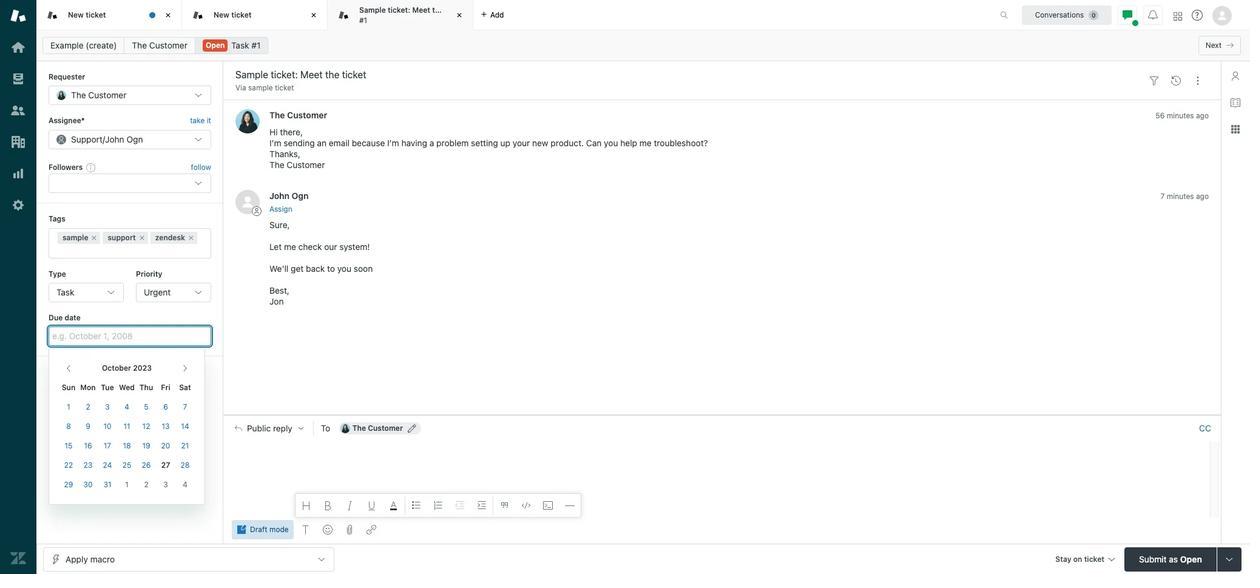 Task type: vqa. For each thing, say whether or not it's contained in the screenshot.
APPS TO GET YOU STARTED
no



Task type: describe. For each thing, give the bounding box(es) containing it.
followers element
[[49, 174, 211, 193]]

26
[[142, 461, 151, 470]]

tags
[[49, 214, 65, 224]]

we'll get back to you soon
[[270, 263, 373, 274]]

best, jon
[[270, 285, 290, 306]]

2 new from the left
[[214, 10, 229, 19]]

headings image
[[302, 501, 311, 511]]

Due date field
[[49, 327, 211, 346]]

troubleshoot?
[[654, 138, 708, 148]]

take
[[190, 116, 205, 125]]

ogn inside john ogn assign
[[292, 191, 309, 201]]

via sample ticket
[[236, 83, 294, 92]]

minutes for 56
[[1167, 111, 1195, 120]]

an
[[317, 138, 327, 148]]

type
[[49, 269, 66, 278]]

ticket up task #1
[[231, 10, 252, 19]]

18
[[123, 441, 131, 451]]

ticket inside sample ticket: meet the ticket #1
[[446, 6, 466, 15]]

2 new ticket from the left
[[214, 10, 252, 19]]

due date
[[49, 313, 81, 322]]

due
[[49, 313, 63, 322]]

sample
[[359, 6, 386, 15]]

a
[[430, 138, 434, 148]]

sun
[[62, 383, 75, 392]]

your
[[513, 138, 530, 148]]

1 avatar image from the top
[[236, 110, 260, 134]]

1 new from the left
[[68, 10, 84, 19]]

code block (ctrl shift 6) image
[[543, 501, 553, 511]]

up
[[501, 138, 511, 148]]

stay on ticket button
[[1051, 547, 1120, 573]]

task button
[[49, 283, 124, 302]]

horizontal rule (cmd shift l) image
[[565, 501, 575, 511]]

task for task #1
[[231, 40, 249, 50]]

the right customer@example.com image
[[353, 424, 366, 433]]

support
[[108, 233, 136, 242]]

zendesk
[[155, 233, 185, 242]]

events image
[[1172, 76, 1182, 85]]

john ogn link
[[270, 191, 309, 201]]

the customer inside conversationlabel log
[[270, 110, 327, 120]]

example (create) button
[[43, 37, 125, 54]]

7 minutes ago
[[1161, 192, 1210, 201]]

ticket actions image
[[1194, 76, 1203, 85]]

task #1
[[231, 40, 261, 50]]

followers
[[49, 163, 83, 172]]

john ogn assign
[[270, 191, 309, 214]]

2 avatar image from the top
[[236, 190, 260, 215]]

assignee*
[[49, 116, 85, 125]]

there,
[[280, 127, 303, 137]]

knowledge image
[[1231, 98, 1241, 107]]

the customer inside secondary element
[[132, 40, 188, 50]]

bulleted list (cmd shift 8) image
[[412, 501, 421, 511]]

as
[[1170, 554, 1179, 564]]

#1 inside sample ticket: meet the ticket #1
[[359, 15, 367, 25]]

hi
[[270, 127, 278, 137]]

draft
[[250, 525, 268, 534]]

conversations button
[[1022, 5, 1112, 25]]

open inside secondary element
[[206, 41, 225, 50]]

7 minutes ago text field
[[1161, 192, 1210, 201]]

5
[[144, 403, 149, 412]]

assign button
[[270, 204, 292, 215]]

15
[[65, 441, 73, 451]]

7 for 7
[[183, 403, 187, 412]]

zendesk support image
[[10, 8, 26, 24]]

remove image
[[138, 234, 146, 241]]

soon
[[354, 263, 373, 274]]

add button
[[474, 0, 512, 30]]

get started image
[[10, 39, 26, 55]]

the
[[432, 6, 444, 15]]

(create)
[[86, 40, 117, 50]]

9
[[86, 422, 90, 431]]

secondary element
[[36, 33, 1251, 58]]

23
[[84, 461, 93, 470]]

task for task
[[56, 287, 74, 297]]

ago for 56 minutes ago
[[1197, 111, 1210, 120]]

new
[[533, 138, 549, 148]]

56 minutes ago text field
[[1156, 111, 1210, 120]]

underline (cmd u) image
[[367, 501, 377, 511]]

let me check our system!
[[270, 241, 372, 252]]

10
[[103, 422, 111, 431]]

the down the requester
[[71, 90, 86, 100]]

thanks,
[[270, 149, 300, 159]]

via
[[236, 83, 246, 92]]

ticket inside stay on ticket popup button
[[1085, 555, 1105, 564]]

1 horizontal spatial open
[[1181, 554, 1203, 564]]

email
[[329, 138, 350, 148]]

19
[[142, 441, 150, 451]]

1 horizontal spatial 1
[[125, 480, 129, 489]]

the up the hi
[[270, 110, 285, 120]]

the customer right customer@example.com image
[[353, 424, 403, 433]]

2 i'm from the left
[[387, 138, 399, 148]]

25
[[122, 461, 131, 470]]

conversationlabel log
[[223, 100, 1222, 415]]

1 horizontal spatial 4
[[183, 480, 188, 489]]

support
[[71, 134, 103, 144]]

follow button
[[191, 162, 211, 173]]

next
[[1206, 41, 1222, 50]]

mon
[[80, 383, 96, 392]]

24
[[103, 461, 112, 470]]

17
[[104, 441, 111, 451]]

cc button
[[1200, 423, 1212, 434]]

support / john ogn
[[71, 134, 143, 144]]

apply macro
[[66, 554, 115, 564]]

add link (cmd k) image
[[367, 525, 376, 535]]

views image
[[10, 71, 26, 87]]

urgent button
[[136, 283, 211, 302]]

the customer link inside secondary element
[[124, 37, 195, 54]]

best,
[[270, 285, 290, 295]]

8
[[66, 422, 71, 431]]

Subject field
[[233, 67, 1142, 82]]

the customer inside the requester element
[[71, 90, 127, 100]]

priority
[[136, 269, 162, 278]]

apply
[[66, 554, 88, 564]]

close image for tab containing sample ticket: meet the ticket
[[454, 9, 466, 21]]

quote (cmd shift 9) image
[[500, 501, 509, 511]]

the inside secondary element
[[132, 40, 147, 50]]

date
[[65, 313, 81, 322]]

button displays agent's chat status as online. image
[[1123, 10, 1133, 20]]

1 close image from the left
[[162, 9, 174, 21]]

ticket up the (create) at the top
[[86, 10, 106, 19]]

check
[[299, 241, 322, 252]]

example (create)
[[50, 40, 117, 50]]

decrease indent (cmd [) image
[[455, 501, 465, 511]]

insert emojis image
[[323, 525, 333, 535]]

sending
[[284, 138, 315, 148]]

italic (cmd i) image
[[345, 501, 355, 511]]

#1 inside secondary element
[[252, 40, 261, 50]]

take it button
[[190, 115, 211, 127]]

fri
[[161, 383, 170, 392]]

jon
[[270, 296, 284, 306]]

customer context image
[[1231, 71, 1241, 81]]

2023
[[133, 364, 152, 373]]

having
[[402, 138, 427, 148]]

product.
[[551, 138, 584, 148]]

edit user image
[[408, 424, 416, 433]]

draft mode
[[250, 525, 289, 534]]



Task type: locate. For each thing, give the bounding box(es) containing it.
new ticket tab up the (create) at the top
[[36, 0, 182, 30]]

organizations image
[[10, 134, 26, 150]]

i'm
[[270, 138, 282, 148], [387, 138, 399, 148]]

1 horizontal spatial remove image
[[188, 234, 195, 241]]

1 new ticket from the left
[[68, 10, 106, 19]]

1 vertical spatial avatar image
[[236, 190, 260, 215]]

0 horizontal spatial ogn
[[127, 134, 143, 144]]

1 vertical spatial 3
[[163, 480, 168, 489]]

0 vertical spatial sample
[[248, 83, 273, 92]]

zendesk image
[[10, 551, 26, 567]]

1 vertical spatial minutes
[[1167, 192, 1195, 201]]

task inside popup button
[[56, 287, 74, 297]]

remove image for zendesk
[[188, 234, 195, 241]]

ticket right on
[[1085, 555, 1105, 564]]

close image for 2nd new ticket tab from the left
[[308, 9, 320, 21]]

add attachment image
[[345, 525, 354, 535]]

sun mon tue wed thu
[[62, 383, 153, 392]]

0 horizontal spatial 7
[[183, 403, 187, 412]]

2 up 9
[[86, 403, 90, 412]]

1 horizontal spatial sample
[[248, 83, 273, 92]]

you inside hi there, i'm sending an email because i'm having a problem setting up your new product. can you help me troubleshoot? thanks, the customer
[[604, 138, 618, 148]]

0 horizontal spatial task
[[56, 287, 74, 297]]

displays possible ticket submission types image
[[1225, 555, 1235, 564]]

task down "type"
[[56, 287, 74, 297]]

1 horizontal spatial task
[[231, 40, 249, 50]]

ogn up assign
[[292, 191, 309, 201]]

0 vertical spatial minutes
[[1167, 111, 1195, 120]]

1 horizontal spatial 7
[[1161, 192, 1165, 201]]

1 horizontal spatial john
[[270, 191, 290, 201]]

1 horizontal spatial #1
[[359, 15, 367, 25]]

close image inside tab
[[454, 9, 466, 21]]

sample down tags in the left top of the page
[[63, 233, 88, 242]]

open right as
[[1181, 554, 1203, 564]]

it
[[207, 116, 211, 125]]

1 horizontal spatial you
[[604, 138, 618, 148]]

28
[[181, 461, 190, 470]]

#1 down sample
[[359, 15, 367, 25]]

1 ago from the top
[[1197, 111, 1210, 120]]

0 horizontal spatial 3
[[105, 403, 110, 412]]

customer@example.com image
[[340, 424, 350, 433]]

notifications image
[[1149, 10, 1159, 20]]

me right 'let'
[[284, 241, 296, 252]]

7 for 7 minutes ago
[[1161, 192, 1165, 201]]

meet
[[413, 6, 431, 15]]

back
[[306, 263, 325, 274]]

zendesk products image
[[1174, 12, 1183, 20]]

3 up 10
[[105, 403, 110, 412]]

1 remove image from the left
[[91, 234, 98, 241]]

1 horizontal spatial me
[[640, 138, 652, 148]]

1 vertical spatial sample
[[63, 233, 88, 242]]

0 horizontal spatial close image
[[162, 9, 174, 21]]

you
[[604, 138, 618, 148], [337, 263, 352, 274]]

1 vertical spatial open
[[1181, 554, 1203, 564]]

our
[[324, 241, 337, 252]]

0 vertical spatial 1
[[67, 403, 70, 412]]

0 horizontal spatial 4
[[125, 403, 129, 412]]

new ticket tab up task #1
[[182, 0, 328, 30]]

stay on ticket
[[1056, 555, 1105, 564]]

bold (cmd b) image
[[323, 501, 333, 511]]

0 vertical spatial ago
[[1197, 111, 1210, 120]]

remove image right the zendesk at left
[[188, 234, 195, 241]]

1 horizontal spatial ogn
[[292, 191, 309, 201]]

open left task #1
[[206, 41, 225, 50]]

me inside hi there, i'm sending an email because i'm having a problem setting up your new product. can you help me troubleshoot? thanks, the customer
[[640, 138, 652, 148]]

56 minutes ago
[[1156, 111, 1210, 120]]

the customer link up the requester element
[[124, 37, 195, 54]]

john inside john ogn assign
[[270, 191, 290, 201]]

2 ago from the top
[[1197, 192, 1210, 201]]

ticket right the
[[446, 6, 466, 15]]

the customer
[[132, 40, 188, 50], [71, 90, 127, 100], [270, 110, 327, 120], [353, 424, 403, 433]]

1 horizontal spatial new ticket
[[214, 10, 252, 19]]

31
[[103, 480, 111, 489]]

task inside secondary element
[[231, 40, 249, 50]]

add
[[491, 10, 504, 19]]

get help image
[[1193, 10, 1203, 21]]

customer inside secondary element
[[149, 40, 188, 50]]

1 horizontal spatial 2
[[144, 480, 149, 489]]

get
[[291, 263, 304, 274]]

numbered list (cmd shift 7) image
[[433, 501, 443, 511]]

task up via
[[231, 40, 249, 50]]

6
[[163, 403, 168, 412]]

4 down 28
[[183, 480, 188, 489]]

mode
[[270, 525, 289, 534]]

hide composer image
[[718, 410, 727, 420]]

new
[[68, 10, 84, 19], [214, 10, 229, 19]]

2 down 26
[[144, 480, 149, 489]]

3 close image from the left
[[454, 9, 466, 21]]

1 horizontal spatial 3
[[163, 480, 168, 489]]

0 vertical spatial 7
[[1161, 192, 1165, 201]]

i'm left "having"
[[387, 138, 399, 148]]

3 down 27
[[163, 480, 168, 489]]

remove image
[[91, 234, 98, 241], [188, 234, 195, 241]]

submit
[[1140, 554, 1167, 564]]

avatar image left assign
[[236, 190, 260, 215]]

1 vertical spatial the customer link
[[270, 110, 327, 120]]

sat
[[179, 383, 191, 392]]

0 vertical spatial john
[[105, 134, 124, 144]]

to
[[321, 423, 330, 433]]

can
[[586, 138, 602, 148]]

0 vertical spatial 4
[[125, 403, 129, 412]]

the customer link
[[124, 37, 195, 54], [270, 110, 327, 120]]

the inside hi there, i'm sending an email because i'm having a problem setting up your new product. can you help me troubleshoot? thanks, the customer
[[270, 160, 285, 170]]

i'm down the hi
[[270, 138, 282, 148]]

the customer down the requester
[[71, 90, 127, 100]]

/
[[103, 134, 105, 144]]

7 inside conversationlabel log
[[1161, 192, 1165, 201]]

because
[[352, 138, 385, 148]]

public reply
[[247, 424, 293, 433]]

11
[[124, 422, 130, 431]]

new ticket tab
[[36, 0, 182, 30], [182, 0, 328, 30]]

0 vertical spatial 2
[[86, 403, 90, 412]]

0 horizontal spatial sample
[[63, 233, 88, 242]]

0 vertical spatial ogn
[[127, 134, 143, 144]]

0 horizontal spatial new ticket
[[68, 10, 106, 19]]

new ticket up task #1
[[214, 10, 252, 19]]

1 vertical spatial me
[[284, 241, 296, 252]]

0 vertical spatial me
[[640, 138, 652, 148]]

1 vertical spatial 7
[[183, 403, 187, 412]]

remove image left the support
[[91, 234, 98, 241]]

assign
[[270, 204, 292, 214]]

system!
[[340, 241, 370, 252]]

public
[[247, 424, 271, 433]]

avatar image
[[236, 110, 260, 134], [236, 190, 260, 215]]

october
[[102, 364, 131, 373]]

ticket right via
[[275, 83, 294, 92]]

1 vertical spatial 4
[[183, 480, 188, 489]]

0 vertical spatial #1
[[359, 15, 367, 25]]

0 vertical spatial 3
[[105, 403, 110, 412]]

1 horizontal spatial the customer link
[[270, 110, 327, 120]]

ogn right "/" in the top of the page
[[127, 134, 143, 144]]

to
[[327, 263, 335, 274]]

1 down sun
[[67, 403, 70, 412]]

1 right 31
[[125, 480, 129, 489]]

2 horizontal spatial close image
[[454, 9, 466, 21]]

requester element
[[49, 86, 211, 105]]

assignee* element
[[49, 130, 211, 149]]

take it
[[190, 116, 211, 125]]

1 horizontal spatial new
[[214, 10, 229, 19]]

0 horizontal spatial 2
[[86, 403, 90, 412]]

4
[[125, 403, 129, 412], [183, 480, 188, 489]]

reporting image
[[10, 166, 26, 182]]

on
[[1074, 555, 1083, 564]]

main element
[[0, 0, 36, 574]]

sample ticket: meet the ticket #1
[[359, 6, 466, 25]]

admin image
[[10, 197, 26, 213]]

0 vertical spatial open
[[206, 41, 225, 50]]

30
[[83, 480, 93, 489]]

avatar image left the hi
[[236, 110, 260, 134]]

minutes for 7
[[1167, 192, 1195, 201]]

submit as open
[[1140, 554, 1203, 564]]

tab
[[328, 0, 474, 30]]

ticket
[[446, 6, 466, 15], [86, 10, 106, 19], [231, 10, 252, 19], [275, 83, 294, 92], [1085, 555, 1105, 564]]

12
[[142, 422, 150, 431]]

1
[[67, 403, 70, 412], [125, 480, 129, 489]]

the down thanks, at the left
[[270, 160, 285, 170]]

customers image
[[10, 103, 26, 118]]

1 horizontal spatial i'm
[[387, 138, 399, 148]]

cc
[[1200, 423, 1212, 433]]

0 horizontal spatial john
[[105, 134, 124, 144]]

the right the (create) at the top
[[132, 40, 147, 50]]

me right 'help'
[[640, 138, 652, 148]]

1 vertical spatial task
[[56, 287, 74, 297]]

#1
[[359, 15, 367, 25], [252, 40, 261, 50]]

problem
[[437, 138, 469, 148]]

0 horizontal spatial the customer link
[[124, 37, 195, 54]]

2 remove image from the left
[[188, 234, 195, 241]]

0 horizontal spatial new
[[68, 10, 84, 19]]

1 vertical spatial #1
[[252, 40, 261, 50]]

1 new ticket tab from the left
[[36, 0, 182, 30]]

the customer up there,
[[270, 110, 327, 120]]

0 vertical spatial the customer link
[[124, 37, 195, 54]]

27
[[161, 461, 170, 470]]

0 horizontal spatial me
[[284, 241, 296, 252]]

tab containing sample ticket: meet the ticket
[[328, 0, 474, 30]]

2 minutes from the top
[[1167, 192, 1195, 201]]

13
[[162, 422, 170, 431]]

info on adding followers image
[[86, 163, 96, 172]]

1 vertical spatial ogn
[[292, 191, 309, 201]]

1 horizontal spatial close image
[[308, 9, 320, 21]]

0 horizontal spatial #1
[[252, 40, 261, 50]]

2 new ticket tab from the left
[[182, 0, 328, 30]]

the customer right the (create) at the top
[[132, 40, 188, 50]]

the
[[132, 40, 147, 50], [71, 90, 86, 100], [270, 110, 285, 120], [270, 160, 285, 170], [353, 424, 366, 433]]

john right support
[[105, 134, 124, 144]]

ogn inside "assignee*" element
[[127, 134, 143, 144]]

0 horizontal spatial remove image
[[91, 234, 98, 241]]

20
[[161, 441, 170, 451]]

sure,
[[270, 220, 292, 230]]

new ticket up example (create)
[[68, 10, 106, 19]]

16
[[84, 441, 92, 451]]

reply
[[273, 424, 293, 433]]

4 left 5
[[125, 403, 129, 412]]

22
[[64, 461, 73, 470]]

follow
[[191, 163, 211, 172]]

tue
[[101, 383, 114, 392]]

conversations
[[1036, 10, 1085, 19]]

0 vertical spatial task
[[231, 40, 249, 50]]

setting
[[471, 138, 498, 148]]

1 vertical spatial 2
[[144, 480, 149, 489]]

0 horizontal spatial open
[[206, 41, 225, 50]]

the customer link up there,
[[270, 110, 327, 120]]

tabs tab list
[[36, 0, 988, 30]]

2 close image from the left
[[308, 9, 320, 21]]

you right to
[[337, 263, 352, 274]]

customer inside the requester element
[[88, 90, 127, 100]]

0 horizontal spatial i'm
[[270, 138, 282, 148]]

wed
[[119, 383, 135, 392]]

#1 up via sample ticket
[[252, 40, 261, 50]]

increase indent (cmd ]) image
[[477, 501, 487, 511]]

stay
[[1056, 555, 1072, 564]]

apps image
[[1231, 124, 1241, 134]]

requester
[[49, 72, 85, 81]]

21
[[181, 441, 189, 451]]

0 horizontal spatial you
[[337, 263, 352, 274]]

1 minutes from the top
[[1167, 111, 1195, 120]]

0 vertical spatial avatar image
[[236, 110, 260, 134]]

you right can
[[604, 138, 618, 148]]

1 vertical spatial you
[[337, 263, 352, 274]]

code span (ctrl shift 5) image
[[521, 501, 531, 511]]

john up assign
[[270, 191, 290, 201]]

56
[[1156, 111, 1165, 120]]

0 vertical spatial you
[[604, 138, 618, 148]]

1 vertical spatial 1
[[125, 480, 129, 489]]

john inside "assignee*" element
[[105, 134, 124, 144]]

sample
[[248, 83, 273, 92], [63, 233, 88, 242]]

sample right via
[[248, 83, 273, 92]]

remove image for sample
[[91, 234, 98, 241]]

0 horizontal spatial 1
[[67, 403, 70, 412]]

1 i'm from the left
[[270, 138, 282, 148]]

1 vertical spatial john
[[270, 191, 290, 201]]

john
[[105, 134, 124, 144], [270, 191, 290, 201]]

close image
[[162, 9, 174, 21], [308, 9, 320, 21], [454, 9, 466, 21]]

customer inside hi there, i'm sending an email because i'm having a problem setting up your new product. can you help me troubleshoot? thanks, the customer
[[287, 160, 325, 170]]

urgent
[[144, 287, 171, 297]]

filter image
[[1150, 76, 1160, 85]]

format text image
[[301, 525, 311, 535]]

1 vertical spatial ago
[[1197, 192, 1210, 201]]

october 2023
[[102, 364, 152, 373]]

ago for 7 minutes ago
[[1197, 192, 1210, 201]]



